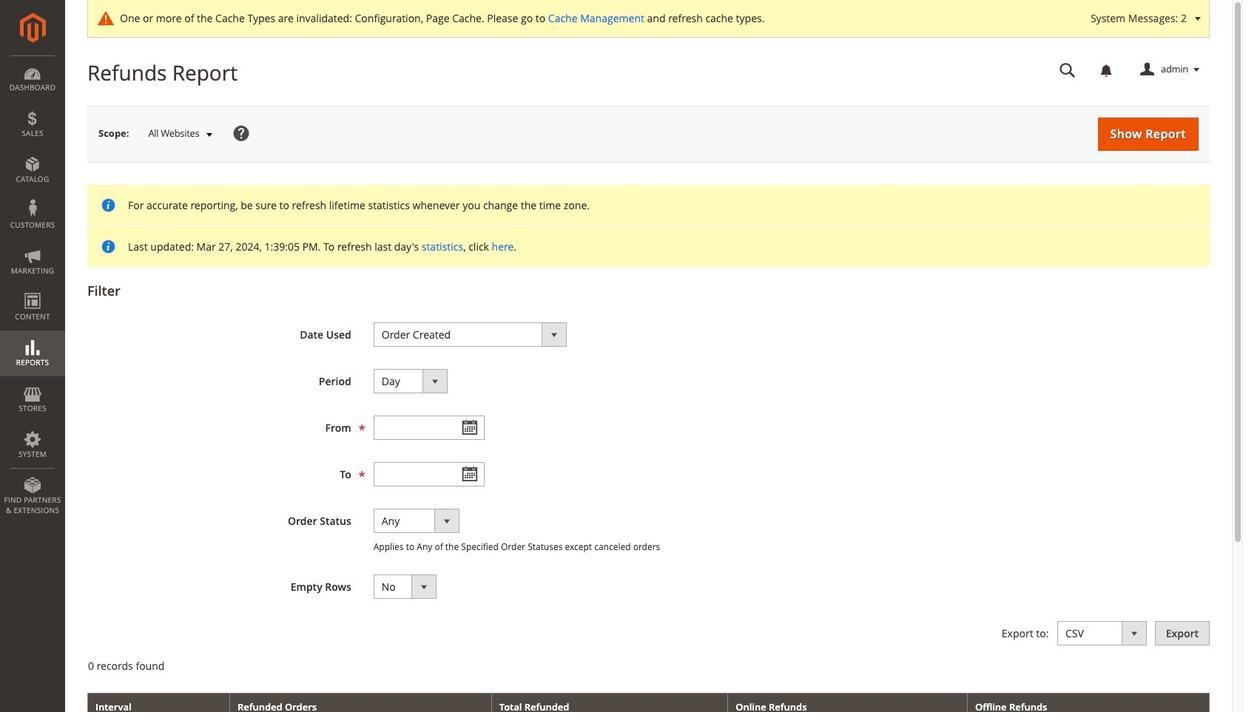 Task type: locate. For each thing, give the bounding box(es) containing it.
None text field
[[374, 416, 485, 440]]

magento admin panel image
[[20, 13, 46, 43]]

None text field
[[1050, 57, 1087, 83], [374, 463, 485, 487], [1050, 57, 1087, 83], [374, 463, 485, 487]]

menu bar
[[0, 56, 65, 523]]



